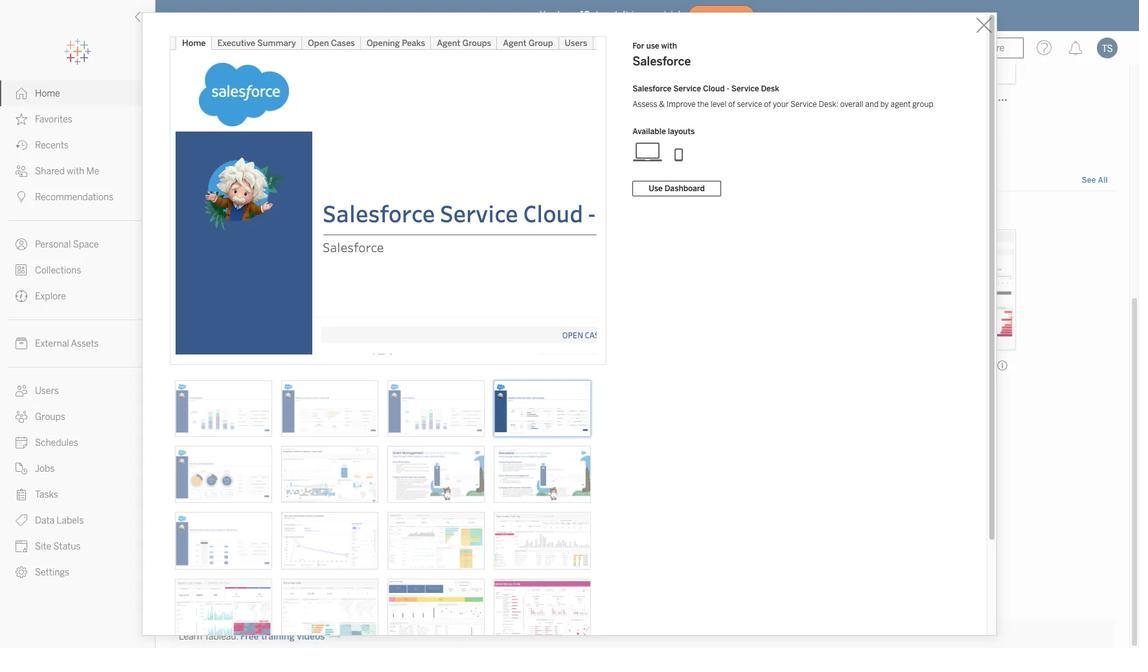 Task type: locate. For each thing, give the bounding box(es) containing it.
home
[[35, 88, 60, 99]]

0 vertical spatial with
[[661, 41, 677, 51]]

free
[[240, 631, 259, 642]]

data labels link
[[0, 507, 155, 533]]

tasks link
[[0, 482, 155, 507]]

&
[[659, 100, 665, 109]]

in right "sign"
[[358, 206, 365, 217]]

1 vertical spatial in
[[358, 206, 365, 217]]

salesforce up salesforce sales cloud - weighted sales pipeline image
[[180, 360, 225, 371]]

favorites
[[35, 114, 72, 125]]

buy now
[[705, 11, 739, 20]]

1 vertical spatial use
[[462, 206, 477, 217]]

use dashboard button
[[633, 181, 721, 196]]

training
[[261, 631, 295, 642]]

site status
[[35, 541, 81, 552]]

external
[[35, 338, 69, 349]]

dashboard
[[665, 184, 705, 193]]

recommendations
[[35, 192, 113, 203]]

1 horizontal spatial to
[[532, 206, 540, 217]]

linkedin sales navigator
[[180, 542, 286, 553]]

use
[[646, 41, 659, 51], [462, 206, 477, 217]]

trial.
[[664, 9, 683, 20]]

0 horizontal spatial your
[[378, 206, 397, 217]]

0 horizontal spatial to
[[368, 206, 376, 217]]

1 vertical spatial with
[[67, 166, 84, 177]]

simply
[[308, 206, 337, 217]]

1 horizontal spatial with
[[661, 41, 677, 51]]

for
[[633, 41, 644, 51]]

0 vertical spatial use
[[646, 41, 659, 51]]

salesforce net zero cloud what-if image
[[281, 512, 378, 570]]

salesforce open pipeline image
[[387, 512, 484, 570]]

or
[[451, 206, 460, 217]]

salesforce consumer goods cloud - key account management image
[[175, 446, 272, 503]]

0 horizontal spatial data
[[399, 206, 417, 217]]

0 horizontal spatial service
[[674, 84, 701, 93]]

site status link
[[0, 533, 155, 559]]

with right for
[[661, 41, 677, 51]]

personal space
[[35, 239, 99, 250]]

layouts
[[668, 127, 695, 136]]

1 horizontal spatial use
[[646, 41, 659, 51]]

groups
[[35, 412, 65, 423]]

and
[[865, 100, 879, 109]]

agent
[[891, 100, 911, 109]]

built
[[243, 206, 261, 217]]

data right sample
[[511, 206, 530, 217]]

with
[[661, 41, 677, 51], [67, 166, 84, 177]]

right arrow image
[[330, 631, 340, 642]]

you
[[540, 9, 555, 20]]

0 horizontal spatial with
[[67, 166, 84, 177]]

of right level
[[728, 100, 735, 109]]

main navigation. press the up and down arrow keys to access links. element
[[0, 80, 155, 585]]

assess
[[633, 100, 658, 109]]

data labels
[[35, 515, 84, 526]]

get
[[543, 206, 556, 217]]

for use with salesforce
[[633, 41, 691, 69]]

navigator
[[244, 542, 286, 553]]

in
[[632, 9, 639, 20], [358, 206, 365, 217]]

recommendations link
[[0, 184, 155, 210]]

2 horizontal spatial your
[[773, 100, 789, 109]]

you have 13 days left in your trial.
[[540, 9, 683, 20]]

external assets link
[[0, 331, 155, 356]]

laptop image
[[633, 141, 664, 162]]

use right or
[[462, 206, 477, 217]]

tourism
[[613, 94, 647, 105]]

cloud
[[703, 84, 725, 93]]

a
[[219, 206, 224, 217]]

1 horizontal spatial service
[[732, 84, 759, 93]]

0 horizontal spatial of
[[728, 100, 735, 109]]

data
[[399, 206, 417, 217], [511, 206, 530, 217]]

marketo
[[397, 360, 432, 371]]

service left desk:
[[791, 100, 817, 109]]

now
[[721, 11, 739, 20]]

available
[[633, 127, 666, 136]]

started.
[[558, 206, 590, 217]]

economy
[[830, 94, 869, 105]]

2 vertical spatial salesforce
[[180, 360, 225, 371]]

your down desk
[[773, 100, 789, 109]]

salesforce inside salesforce service cloud - service desk assess & improve the level of service of your service desk: overall and by agent group
[[633, 84, 672, 93]]

phone image
[[664, 141, 695, 162]]

salesforce admin insights image
[[281, 446, 378, 503]]

1 horizontal spatial data
[[511, 206, 530, 217]]

salesforce
[[633, 54, 691, 69], [633, 84, 672, 93], [180, 360, 225, 371]]

all
[[1098, 176, 1108, 185]]

your right "sign"
[[378, 206, 397, 217]]

use dashboard
[[649, 184, 705, 193]]

with left the me on the top of the page
[[67, 166, 84, 177]]

service up 'service'
[[732, 84, 759, 93]]

1 horizontal spatial your
[[642, 9, 661, 20]]

1 vertical spatial salesforce
[[633, 84, 672, 93]]

service
[[674, 84, 701, 93], [732, 84, 759, 93], [791, 100, 817, 109]]

sample
[[479, 206, 509, 217]]

2 to from the left
[[532, 206, 540, 217]]

0 vertical spatial your
[[642, 9, 661, 20]]

0 vertical spatial in
[[632, 9, 639, 20]]

sales
[[219, 542, 242, 553]]

salesforce service cloud - voice call image
[[281, 380, 378, 437]]

salesforce case tracking image
[[387, 579, 484, 639]]

start
[[174, 206, 195, 217]]

to
[[368, 206, 376, 217], [532, 206, 540, 217]]

favorites link
[[0, 106, 155, 132]]

navigation panel element
[[0, 39, 155, 585]]

in right left
[[632, 9, 639, 20]]

1 horizontal spatial of
[[764, 100, 771, 109]]

service up the improve
[[674, 84, 701, 93]]

learn tableau.
[[179, 631, 238, 642]]

to left get
[[532, 206, 540, 217]]

assets
[[71, 338, 99, 349]]

salesforce down for
[[633, 54, 691, 69]]

explore link
[[0, 283, 155, 309]]

status
[[53, 541, 81, 552]]

shared with me link
[[0, 158, 155, 184]]

the
[[697, 100, 709, 109]]

salesforce service cloud - service desk image
[[493, 380, 591, 437]]

collections
[[35, 265, 81, 276]]

1 horizontal spatial in
[[632, 9, 639, 20]]

2 vertical spatial your
[[378, 206, 397, 217]]

to right "sign"
[[368, 206, 376, 217]]

salesforce for salesforce
[[180, 360, 225, 371]]

home link
[[0, 80, 155, 106]]

1 vertical spatial your
[[773, 100, 789, 109]]

of down desk
[[764, 100, 771, 109]]

13
[[580, 9, 590, 20]]

salesforce up assess
[[633, 84, 672, 93]]

use right for
[[646, 41, 659, 51]]

salesforce nonprofit cloud - grant management image
[[387, 446, 484, 503]]

of
[[728, 100, 735, 109], [764, 100, 771, 109]]

your left trial.
[[642, 9, 661, 20]]

salesforce marketing leads image
[[281, 579, 378, 639]]

settings
[[35, 567, 69, 578]]

schedules link
[[0, 430, 155, 456]]

external assets
[[35, 338, 99, 349]]

data left source,
[[399, 206, 417, 217]]

your
[[642, 9, 661, 20], [773, 100, 789, 109], [378, 206, 397, 217]]



Task type: vqa. For each thing, say whether or not it's contained in the screenshot.
Default link
no



Task type: describe. For each thing, give the bounding box(es) containing it.
data
[[35, 515, 55, 526]]

videos
[[297, 631, 325, 642]]

buy
[[705, 11, 720, 20]]

1 of from the left
[[728, 100, 735, 109]]

explore
[[35, 291, 66, 302]]

salesforce service cloud - service desk assess & improve the level of service of your service desk: overall and by agent group
[[633, 84, 934, 109]]

schedules
[[35, 437, 78, 448]]

days
[[593, 9, 613, 20]]

your inside salesforce service cloud - service desk assess & improve the level of service of your service desk: overall and by agent group
[[773, 100, 789, 109]]

users link
[[0, 378, 155, 404]]

collections link
[[0, 257, 155, 283]]

ago
[[222, 112, 235, 121]]

25
[[180, 112, 189, 121]]

learn
[[179, 631, 202, 642]]

me
[[86, 166, 99, 177]]

users
[[35, 386, 59, 397]]

left
[[615, 9, 629, 20]]

salesforce nonprofit program management image
[[493, 579, 591, 639]]

source,
[[419, 206, 449, 217]]

start from a pre-built workbook. simply sign in to your data source, or use sample data to get started.
[[174, 206, 590, 217]]

see
[[1082, 176, 1096, 185]]

workbook.
[[263, 206, 306, 217]]

tableau.
[[204, 631, 238, 642]]

salesforce sales cloud - sales pipeline image
[[387, 380, 484, 437]]

available layouts
[[633, 127, 695, 136]]

shared
[[35, 166, 65, 177]]

0 horizontal spatial in
[[358, 206, 365, 217]]

salesforce for salesforce service cloud - service desk assess & improve the level of service of your service desk: overall and by agent group
[[633, 84, 672, 93]]

use inside 'for use with salesforce'
[[646, 41, 659, 51]]

2 data from the left
[[511, 206, 530, 217]]

personal space link
[[0, 231, 155, 257]]

recents
[[35, 140, 69, 151]]

service
[[737, 100, 762, 109]]

by
[[881, 100, 889, 109]]

have
[[558, 9, 578, 20]]

free training videos link
[[240, 631, 340, 642]]

accelerators
[[174, 171, 241, 186]]

salesforce nonprofit cloud - donations image
[[493, 446, 591, 503]]

desk:
[[819, 100, 839, 109]]

recents link
[[0, 132, 155, 158]]

pre-
[[226, 206, 243, 217]]

sign
[[339, 206, 356, 217]]

from
[[197, 206, 217, 217]]

improve
[[667, 100, 696, 109]]

2 of from the left
[[764, 100, 771, 109]]

salesforce education cloud - academic admissions process image
[[175, 512, 272, 570]]

global
[[180, 94, 207, 105]]

-
[[727, 84, 730, 93]]

linkedin
[[180, 542, 217, 553]]

1 data from the left
[[399, 206, 417, 217]]

salesforce opportunity overview image
[[175, 579, 272, 639]]

personal
[[35, 239, 71, 250]]

2 horizontal spatial service
[[791, 100, 817, 109]]

desk
[[761, 84, 779, 93]]

jobs link
[[0, 456, 155, 482]]

0 horizontal spatial use
[[462, 206, 477, 217]]

with inside shared with me link
[[67, 166, 84, 177]]

groups link
[[0, 404, 155, 430]]

with inside 'for use with salesforce'
[[661, 41, 677, 51]]

tasks
[[35, 489, 58, 500]]

level
[[711, 100, 727, 109]]

25 minutes ago
[[180, 112, 235, 121]]

space
[[73, 239, 99, 250]]

global indicators
[[180, 94, 253, 105]]

0 vertical spatial salesforce
[[633, 54, 691, 69]]

salesforce sales cloud - weighted sales pipeline image
[[175, 380, 272, 437]]

free training videos
[[240, 631, 325, 642]]

labels
[[57, 515, 84, 526]]

shared with me
[[35, 166, 99, 177]]

minutes
[[191, 112, 220, 121]]

overall
[[840, 100, 864, 109]]

settings link
[[0, 559, 155, 585]]

salesforce opportunity tracking image
[[493, 512, 591, 570]]

1 to from the left
[[368, 206, 376, 217]]

site
[[35, 541, 51, 552]]

use
[[649, 184, 663, 193]]

jobs
[[35, 463, 55, 474]]

group
[[913, 100, 934, 109]]



